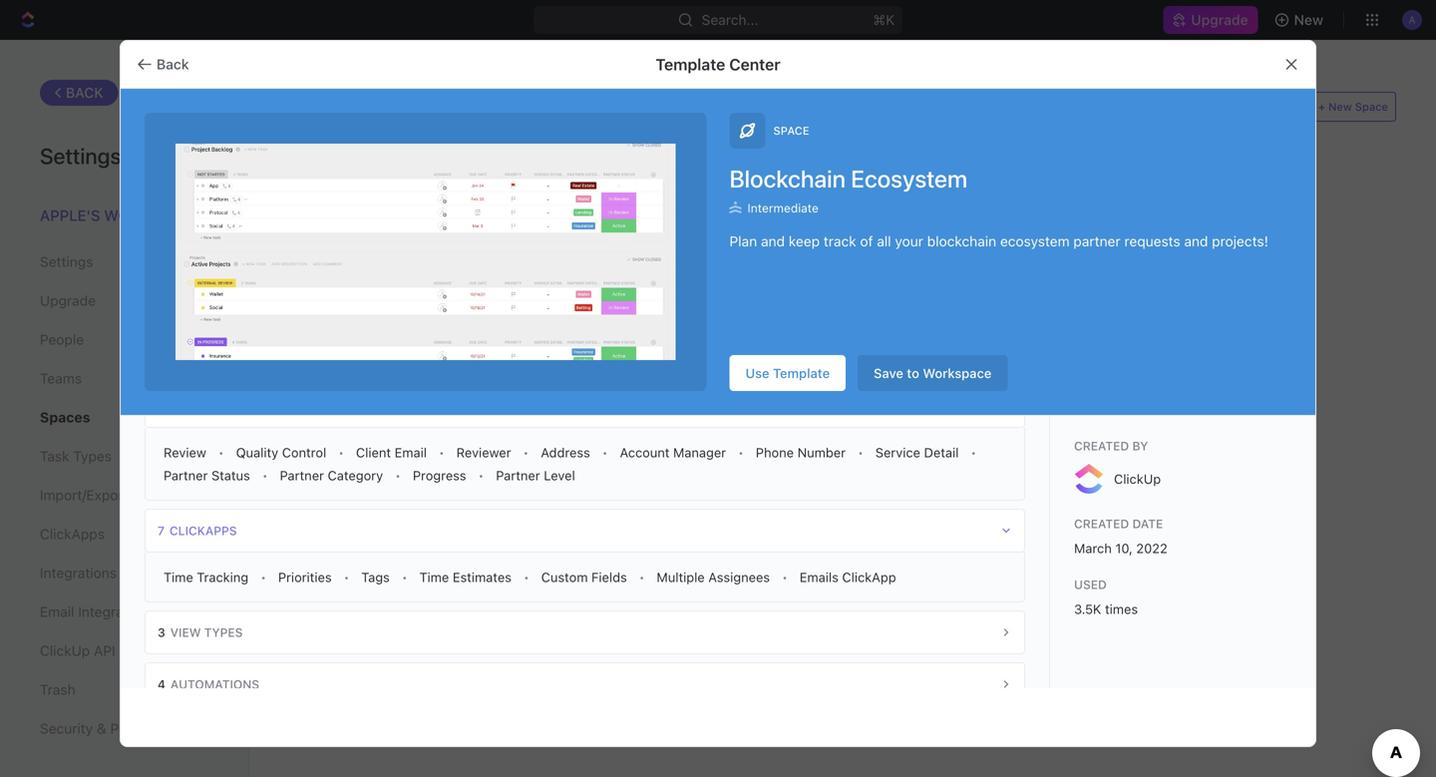 Task type: vqa. For each thing, say whether or not it's contained in the screenshot.
People link
yes



Task type: locate. For each thing, give the bounding box(es) containing it.
2 partner from the left
[[280, 468, 324, 483]]

use template
[[746, 366, 830, 381]]

• for quality control
[[338, 445, 344, 459]]

0 vertical spatial workspace
[[104, 206, 196, 224]]

• right detail
[[971, 445, 977, 459]]

ecosystem
[[851, 165, 968, 193]]

account manager
[[620, 445, 726, 460]]

time left the estimates
[[420, 570, 449, 585]]

created for created by
[[1074, 439, 1129, 453]]

security & permissions link
[[40, 712, 208, 746]]

created up march
[[1074, 517, 1129, 531]]

progress
[[413, 468, 466, 483]]

• for reviewer
[[523, 445, 529, 459]]

1 horizontal spatial time
[[420, 570, 449, 585]]

1 vertical spatial upgrade link
[[40, 284, 208, 318]]

0 vertical spatial settings
[[40, 143, 121, 169]]

upgrade up people
[[40, 292, 96, 309]]

integrations link
[[40, 556, 208, 590]]

• left emails
[[782, 570, 788, 584]]

manager
[[673, 445, 726, 460]]

settings element
[[0, 40, 249, 777]]

1 created from the top
[[1074, 439, 1129, 453]]

• left the service at the bottom
[[858, 445, 864, 459]]

1 vertical spatial created
[[1074, 517, 1129, 531]]

0 horizontal spatial workspace
[[104, 206, 196, 224]]

level
[[544, 468, 575, 483]]

clickup
[[1114, 471, 1161, 486], [40, 642, 90, 659]]

client email
[[356, 445, 427, 460]]

template
[[656, 55, 725, 74], [773, 366, 830, 381]]

upgrade
[[1191, 11, 1249, 28], [40, 292, 96, 309]]

assignees
[[709, 570, 770, 585]]

clickup inside settings element
[[40, 642, 90, 659]]

clickup down by
[[1114, 471, 1161, 486]]

workspace up settings link
[[104, 206, 196, 224]]

1 vertical spatial space
[[774, 124, 810, 137]]

clickup up trash on the bottom left of the page
[[40, 642, 90, 659]]

1 vertical spatial upgrade
[[40, 292, 96, 309]]

0 horizontal spatial space
[[774, 124, 810, 137]]

clickup for clickup api
[[40, 642, 90, 659]]

email integration link
[[40, 595, 208, 629]]

reviewer
[[457, 445, 511, 460]]

• up partner level on the bottom left
[[523, 445, 529, 459]]

spaces down teams
[[40, 409, 90, 425]]

• for time tracking
[[261, 570, 266, 584]]

1 time from the left
[[164, 570, 193, 585]]

archived spaces (0)
[[403, 98, 574, 117]]

your
[[895, 233, 924, 249]]

of
[[860, 233, 873, 249]]

• right tracking
[[261, 570, 266, 584]]

1 horizontal spatial space
[[1355, 100, 1389, 113]]

address
[[541, 445, 590, 460]]

workspace inside settings element
[[104, 206, 196, 224]]

spaces inside the spaces link
[[40, 409, 90, 425]]

• left phone
[[738, 445, 744, 459]]

partner for partner status
[[164, 468, 208, 483]]

space
[[1355, 100, 1389, 113], [774, 124, 810, 137]]

task
[[40, 448, 69, 464]]

integrations
[[40, 565, 117, 581]]

• for service detail
[[971, 445, 977, 459]]

inaccessible spaces
[[604, 98, 783, 117]]

1 vertical spatial new
[[1329, 100, 1352, 113]]

new left review
[[135, 450, 160, 464]]

blockchain
[[927, 233, 997, 249]]

partner down reviewer
[[496, 468, 540, 483]]

space up blockchain at the top right of page
[[774, 124, 810, 137]]

1 horizontal spatial upgrade
[[1191, 11, 1249, 28]]

email
[[395, 445, 427, 460], [40, 604, 74, 620]]

partner down control
[[280, 468, 324, 483]]

2022
[[1137, 541, 1168, 556]]

multiple assignees
[[657, 570, 770, 585]]

0 vertical spatial created
[[1074, 439, 1129, 453]]

new
[[1294, 11, 1324, 28], [1329, 100, 1352, 113], [135, 450, 160, 464]]

upgrade inside settings element
[[40, 292, 96, 309]]

created left by
[[1074, 439, 1129, 453]]

• for multiple assignees
[[782, 570, 788, 584]]

spaces left (1)
[[289, 98, 350, 117]]

new button
[[1267, 4, 1336, 36]]

integration
[[78, 604, 148, 620]]

1 vertical spatial email
[[40, 604, 74, 620]]

category
[[328, 468, 383, 483]]

template right use
[[773, 366, 830, 381]]

and right requests
[[1184, 233, 1208, 249]]

0 vertical spatial clickup
[[1114, 471, 1161, 486]]

trash link
[[40, 673, 208, 707]]

• down reviewer
[[478, 468, 484, 482]]

4 automations
[[158, 677, 259, 691]]

service detail
[[876, 445, 959, 460]]

1 horizontal spatial email
[[395, 445, 427, 460]]

number
[[798, 445, 846, 460]]

• up partner category
[[338, 445, 344, 459]]

• for partner status
[[262, 468, 268, 482]]

1 horizontal spatial clickup
[[1114, 471, 1161, 486]]

save
[[874, 366, 904, 381]]

4
[[158, 677, 166, 691]]

requests
[[1125, 233, 1181, 249]]

0 vertical spatial new
[[1294, 11, 1324, 28]]

keep
[[789, 233, 820, 249]]

clickup for clickup
[[1114, 471, 1161, 486]]

tags
[[361, 570, 390, 585]]

• for time estimates
[[524, 570, 529, 584]]

save to workspace
[[874, 366, 992, 381]]

estimates
[[453, 570, 512, 585]]

• left "custom"
[[524, 570, 529, 584]]

• for address
[[602, 445, 608, 459]]

• right the address
[[602, 445, 608, 459]]

partner for partner level
[[496, 468, 540, 483]]

custom fields
[[541, 570, 627, 585]]

time for time tracking
[[164, 570, 193, 585]]

control
[[282, 445, 326, 460]]

0 horizontal spatial new
[[135, 450, 160, 464]]

0 horizontal spatial partner
[[164, 468, 208, 483]]

new up +
[[1294, 11, 1324, 28]]

10,
[[1116, 541, 1133, 556]]

1 horizontal spatial template
[[773, 366, 830, 381]]

• for partner category
[[395, 468, 401, 482]]

(0)
[[551, 98, 574, 117]]

1 vertical spatial clickup
[[40, 642, 90, 659]]

2 horizontal spatial partner
[[496, 468, 540, 483]]

• down client email
[[395, 468, 401, 482]]

partner down review
[[164, 468, 208, 483]]

email up progress
[[395, 445, 427, 460]]

clickapps
[[170, 524, 237, 538]]

2 time from the left
[[420, 570, 449, 585]]

1 horizontal spatial new
[[1294, 11, 1324, 28]]

1 horizontal spatial workspace
[[923, 366, 992, 381]]

security & permissions
[[40, 720, 188, 737]]

new right +
[[1329, 100, 1352, 113]]

ecosystem
[[1000, 233, 1070, 249]]

and right plan
[[761, 233, 785, 249]]

0 horizontal spatial upgrade
[[40, 292, 96, 309]]

email inside settings element
[[40, 604, 74, 620]]

workspace right to
[[923, 366, 992, 381]]

spaces
[[289, 98, 350, 117], [487, 98, 547, 117], [719, 98, 779, 117], [40, 409, 90, 425]]

• up progress
[[439, 445, 445, 459]]

0 vertical spatial upgrade
[[1191, 11, 1249, 28]]

created inside created date march 10, 2022
[[1074, 517, 1129, 531]]

• right tags
[[402, 570, 408, 584]]

spaces left (0)
[[487, 98, 547, 117]]

quality
[[236, 445, 278, 460]]

settings down apple's
[[40, 253, 93, 270]]

0 horizontal spatial time
[[164, 570, 193, 585]]

1 partner from the left
[[164, 468, 208, 483]]

upgrade link left new button
[[1164, 6, 1259, 34]]

1 vertical spatial workspace
[[923, 366, 992, 381]]

clickapp
[[842, 570, 896, 585]]

back button
[[129, 48, 201, 80]]

2 vertical spatial new
[[135, 450, 160, 464]]

client
[[356, 445, 391, 460]]

1 horizontal spatial and
[[1184, 233, 1208, 249]]

• for progress
[[478, 468, 484, 482]]

1 horizontal spatial partner
[[280, 468, 324, 483]]

time left tracking
[[164, 570, 193, 585]]

created for created date march 10, 2022
[[1074, 517, 1129, 531]]

• up status
[[218, 445, 224, 459]]

• down "quality"
[[262, 468, 268, 482]]

1 vertical spatial settings
[[40, 253, 93, 270]]

2 horizontal spatial new
[[1329, 100, 1352, 113]]

upgrade left new button
[[1191, 11, 1249, 28]]

email up clickup api
[[40, 604, 74, 620]]

settings up apple's
[[40, 143, 121, 169]]

upgrade link down settings link
[[40, 284, 208, 318]]

2 and from the left
[[1184, 233, 1208, 249]]

2 created from the top
[[1074, 517, 1129, 531]]

0 horizontal spatial clickup
[[40, 642, 90, 659]]

0 vertical spatial template
[[656, 55, 725, 74]]

and
[[761, 233, 785, 249], [1184, 233, 1208, 249]]

3 partner from the left
[[496, 468, 540, 483]]

2 settings from the top
[[40, 253, 93, 270]]

fields
[[592, 570, 627, 585]]

back
[[157, 56, 189, 72]]

task types
[[40, 448, 112, 464]]

0 horizontal spatial and
[[761, 233, 785, 249]]

used 3.5k times
[[1074, 578, 1138, 616]]

created
[[1074, 439, 1129, 453], [1074, 517, 1129, 531]]

0 horizontal spatial email
[[40, 604, 74, 620]]

emails
[[800, 570, 839, 585]]

• left tags
[[344, 570, 349, 584]]

• for tags
[[402, 570, 408, 584]]

⌘k
[[873, 11, 895, 28]]

service
[[876, 445, 921, 460]]

upgrade link
[[1164, 6, 1259, 34], [40, 284, 208, 318]]

• right fields
[[639, 570, 645, 584]]

import/export
[[40, 487, 128, 503]]

times
[[1105, 602, 1138, 616]]

space right +
[[1355, 100, 1389, 113]]

1 horizontal spatial upgrade link
[[1164, 6, 1259, 34]]

people
[[40, 331, 84, 348]]

template up inaccessible spaces
[[656, 55, 725, 74]]



Task type: describe. For each thing, give the bounding box(es) containing it.
phone
[[756, 445, 794, 460]]

api
[[94, 642, 115, 659]]

types
[[73, 448, 112, 464]]

3.5k
[[1074, 602, 1102, 616]]

review
[[164, 445, 206, 460]]

partner level
[[496, 468, 575, 483]]

view
[[170, 625, 201, 639]]

march
[[1074, 541, 1112, 556]]

clickapps link
[[40, 517, 208, 551]]

new inside settings element
[[135, 450, 160, 464]]

search...
[[702, 11, 759, 28]]

1 settings from the top
[[40, 143, 121, 169]]

time for time estimates
[[420, 570, 449, 585]]

7 clickapps
[[158, 524, 237, 538]]

0 vertical spatial space
[[1355, 100, 1389, 113]]

archived
[[403, 98, 483, 117]]

plan
[[730, 233, 757, 249]]

partner for partner category
[[280, 468, 324, 483]]

template center
[[656, 55, 781, 74]]

7
[[158, 524, 165, 538]]

settings link
[[40, 245, 208, 279]]

time tracking
[[164, 570, 249, 585]]

apple's
[[40, 206, 100, 224]]

intermediate
[[748, 201, 819, 215]]

to
[[907, 366, 920, 381]]

used
[[1074, 578, 1107, 592]]

status
[[211, 468, 250, 483]]

spaces (1)
[[289, 98, 373, 117]]

3
[[158, 625, 165, 639]]

• for custom fields
[[639, 570, 645, 584]]

track
[[824, 233, 857, 249]]

back link
[[40, 80, 118, 106]]

people link
[[40, 323, 208, 357]]

all
[[877, 233, 891, 249]]

import/export link
[[40, 478, 208, 512]]

0 horizontal spatial upgrade link
[[40, 284, 208, 318]]

tracking
[[197, 570, 249, 585]]

types
[[204, 625, 243, 639]]

time estimates
[[420, 570, 512, 585]]

• for review
[[218, 445, 224, 459]]

trash
[[40, 681, 76, 698]]

new inside button
[[1294, 11, 1324, 28]]

apple's workspace
[[40, 206, 196, 224]]

email integration
[[40, 604, 148, 620]]

emails clickapp
[[800, 570, 896, 585]]

permissions
[[110, 720, 188, 737]]

partner category
[[280, 468, 383, 483]]

back
[[66, 84, 103, 101]]

priorities
[[278, 570, 332, 585]]

• for client email
[[439, 445, 445, 459]]

account
[[620, 445, 670, 460]]

created date march 10, 2022
[[1074, 517, 1168, 556]]

teams link
[[40, 362, 208, 396]]

spaces link
[[40, 401, 208, 434]]

clickup api link
[[40, 634, 208, 668]]

phone number
[[756, 445, 846, 460]]

blockchain
[[730, 165, 846, 193]]

partner
[[1074, 233, 1121, 249]]

quality control
[[236, 445, 326, 460]]

0 vertical spatial email
[[395, 445, 427, 460]]

+
[[1319, 100, 1326, 113]]

• for account manager
[[738, 445, 744, 459]]

spaces down center
[[719, 98, 779, 117]]

projects!
[[1212, 233, 1269, 249]]

custom
[[541, 570, 588, 585]]

0 vertical spatial upgrade link
[[1164, 6, 1259, 34]]

• for phone number
[[858, 445, 864, 459]]

1 and from the left
[[761, 233, 785, 249]]

&
[[97, 720, 107, 737]]

• for priorities
[[344, 570, 349, 584]]

inaccessible
[[604, 98, 715, 117]]

created by
[[1074, 439, 1149, 453]]

use
[[746, 366, 770, 381]]

0 horizontal spatial template
[[656, 55, 725, 74]]

multiple
[[657, 570, 705, 585]]

security
[[40, 720, 93, 737]]

clickapps
[[40, 526, 105, 542]]

1 vertical spatial template
[[773, 366, 830, 381]]

3 view types
[[158, 625, 243, 639]]



